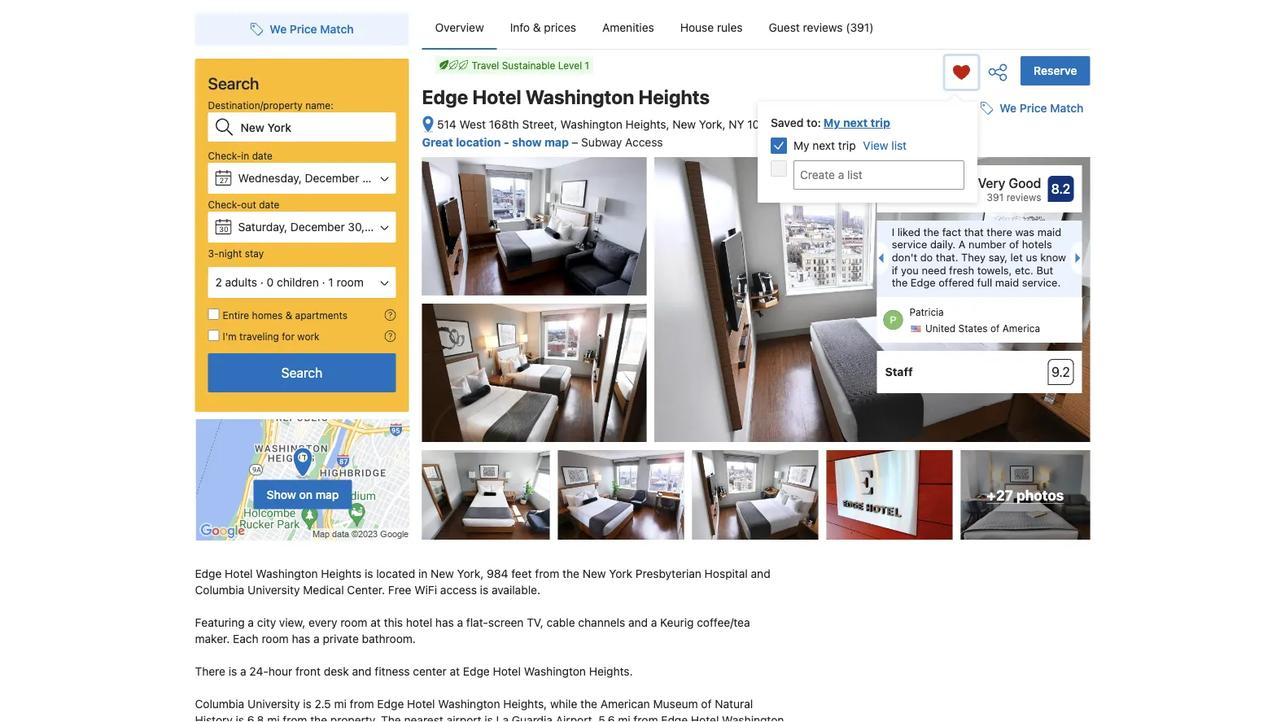 Task type: vqa. For each thing, say whether or not it's contained in the screenshot.
FIELD
no



Task type: locate. For each thing, give the bounding box(es) containing it.
stay
[[245, 247, 264, 259]]

map inside search section
[[316, 488, 339, 501]]

mi down american
[[618, 714, 631, 722]]

1 horizontal spatial maid
[[1038, 226, 1062, 238]]

1 horizontal spatial next
[[843, 116, 868, 129]]

room up "apartments"
[[337, 276, 364, 289]]

hotel down 'natural'
[[691, 714, 719, 722]]

america down "service."
[[1003, 323, 1041, 334]]

0 horizontal spatial ·
[[260, 276, 264, 289]]

of inside the "514 west 168th street, washington heights, new york, ny 10032, united states of america great location - show map – subway access"
[[861, 118, 872, 131]]

presbyterian
[[636, 567, 702, 581]]

from
[[535, 567, 560, 581], [350, 697, 374, 711], [283, 714, 307, 722], [634, 714, 658, 722]]

each
[[233, 632, 259, 646]]

0 vertical spatial york,
[[699, 118, 726, 131]]

map inside the "514 west 168th street, washington heights, new york, ny 10032, united states of america great location - show map – subway access"
[[545, 135, 569, 149]]

1 vertical spatial next
[[813, 139, 835, 152]]

0 horizontal spatial at
[[371, 616, 381, 629]]

1 vertical spatial 2023
[[368, 220, 396, 234]]

next image
[[1076, 253, 1086, 263]]

match up name:
[[320, 22, 354, 36]]

date for check-in date
[[252, 150, 273, 161]]

& right info
[[533, 21, 541, 34]]

and right desk
[[352, 665, 372, 678]]

2 horizontal spatial new
[[673, 118, 696, 131]]

heights inside the edge hotel washington heights is located in new york, 984 feet from the new york presbyterian hospital and columbia university medical center. free wifi access is available. featuring a city view, every room at this hotel has a flat-screen tv, cable channels and a keurig coffee/tea maker. each room has a private bathroom. there is a 24-hour front desk and fitness center at edge hotel washington heights. columbia university is 2.5 mi from edge hotel washington heights, while the american museum of natural history is 6.8 mi from the property. the nearest airport is la guardia airport, 5.6 mi from edge hotel wash
[[321, 567, 362, 581]]

& up for
[[286, 309, 292, 321]]

america up list
[[875, 118, 918, 131]]

washington up airport on the bottom left of page
[[438, 697, 500, 711]]

2 vertical spatial and
[[352, 665, 372, 678]]

1 right children
[[328, 276, 334, 289]]

1 horizontal spatial match
[[1050, 101, 1084, 115]]

1 check- from the top
[[208, 150, 241, 161]]

at left the this
[[371, 616, 381, 629]]

edge up the
[[377, 697, 404, 711]]

available.
[[492, 583, 541, 597]]

is left "la"
[[485, 714, 493, 722]]

514 west 168th street, washington heights, new york, ny 10032, united states of america great location - show map – subway access
[[422, 118, 921, 149]]

we inside search section
[[270, 22, 287, 36]]

edge hotel washington heights
[[422, 85, 710, 108]]

hotel up "nearest"
[[407, 697, 435, 711]]

we'll show you stays where you can have the entire place to yourself image
[[385, 309, 396, 321], [385, 309, 396, 321]]

2 horizontal spatial mi
[[618, 714, 631, 722]]

and right channels
[[628, 616, 648, 629]]

has
[[435, 616, 454, 629], [292, 632, 310, 646]]

0 horizontal spatial united
[[787, 118, 822, 131]]

is
[[365, 567, 373, 581], [480, 583, 489, 597], [229, 665, 237, 678], [303, 697, 312, 711], [236, 714, 244, 722], [485, 714, 493, 722]]

match for we price match dropdown button in the search section
[[320, 22, 354, 36]]

a
[[959, 238, 966, 251]]

airport
[[447, 714, 482, 722]]

heights, up the guardia
[[503, 697, 547, 711]]

edge up the featuring on the bottom left of the page
[[195, 567, 222, 581]]

december for saturday,
[[290, 220, 345, 234]]

heights up the medical on the left of the page
[[321, 567, 362, 581]]

to:
[[807, 116, 821, 129]]

1 horizontal spatial york,
[[699, 118, 726, 131]]

0 horizontal spatial maid
[[996, 276, 1019, 289]]

0 vertical spatial 1
[[585, 59, 590, 71]]

states down full
[[959, 323, 988, 334]]

price
[[290, 22, 317, 36], [1020, 101, 1047, 115]]

0 vertical spatial search
[[208, 73, 259, 92]]

la
[[496, 714, 509, 722]]

0 vertical spatial and
[[751, 567, 771, 581]]

guardia
[[512, 714, 553, 722]]

date up wednesday,
[[252, 150, 273, 161]]

that.
[[936, 251, 959, 263]]

heights,
[[626, 118, 670, 131], [503, 697, 547, 711]]

3-
[[208, 247, 219, 259]]

0 vertical spatial we price match button
[[244, 15, 360, 44]]

for
[[282, 331, 295, 342]]

8.2
[[1052, 181, 1071, 197]]

9.2
[[1052, 364, 1070, 380]]

2 check- from the top
[[208, 199, 241, 210]]

hotel
[[406, 616, 432, 629]]

514
[[437, 118, 456, 131]]

1 vertical spatial match
[[1050, 101, 1084, 115]]

0 horizontal spatial next
[[813, 139, 835, 152]]

fitness
[[375, 665, 410, 678]]

university up the city
[[248, 583, 300, 597]]

1 horizontal spatial we
[[1000, 101, 1017, 115]]

1 vertical spatial york,
[[457, 567, 484, 581]]

united right 10032,
[[787, 118, 822, 131]]

columbia up the featuring on the bottom left of the page
[[195, 583, 244, 597]]

0 vertical spatial date
[[252, 150, 273, 161]]

0 horizontal spatial in
[[241, 150, 249, 161]]

1 horizontal spatial in
[[418, 567, 428, 581]]

0 horizontal spatial reviews
[[803, 21, 843, 34]]

edge down need
[[911, 276, 936, 289]]

2
[[215, 276, 222, 289]]

we up destination/property name:
[[270, 22, 287, 36]]

· left 0 at the left of the page
[[260, 276, 264, 289]]

view list link
[[863, 139, 907, 152]]

1 horizontal spatial ·
[[322, 276, 325, 289]]

united down patricia
[[926, 323, 956, 334]]

we price match up name:
[[270, 22, 354, 36]]

0 horizontal spatial my
[[794, 139, 810, 152]]

1 vertical spatial heights,
[[503, 697, 547, 711]]

new up access
[[431, 567, 454, 581]]

1
[[585, 59, 590, 71], [328, 276, 334, 289]]

ny
[[729, 118, 745, 131]]

we price match button down reserve button
[[974, 94, 1091, 123]]

of left 'natural'
[[701, 697, 712, 711]]

price down reserve button
[[1020, 101, 1047, 115]]

heights, inside the "514 west 168th street, washington heights, new york, ny 10032, united states of america great location - show map – subway access"
[[626, 118, 670, 131]]

edge down museum
[[661, 714, 688, 722]]

from up property.
[[350, 697, 374, 711]]

states inside the "514 west 168th street, washington heights, new york, ny 10032, united states of america great location - show map – subway access"
[[825, 118, 858, 131]]

2023 right 30,
[[368, 220, 396, 234]]

1 vertical spatial 1
[[328, 276, 334, 289]]

0 vertical spatial heights
[[639, 85, 710, 108]]

1 vertical spatial university
[[248, 697, 300, 711]]

· right children
[[322, 276, 325, 289]]

0 horizontal spatial we price match
[[270, 22, 354, 36]]

trip up view list link
[[871, 116, 891, 129]]

2 horizontal spatial and
[[751, 567, 771, 581]]

there
[[195, 665, 226, 678]]

heights.
[[589, 665, 633, 678]]

+27 photos link
[[961, 450, 1091, 540]]

0 horizontal spatial heights
[[321, 567, 362, 581]]

0 vertical spatial map
[[545, 135, 569, 149]]

i liked the fact that there was maid service daily.  a number of hotels don't do that.  they say, let us know if you need fresh towels, etc.  but the edge offered full maid service.
[[892, 226, 1067, 289]]

1 vertical spatial december
[[290, 220, 345, 234]]

30,
[[348, 220, 365, 234]]

fact
[[943, 226, 962, 238]]

access
[[440, 583, 477, 597]]

+27 photos
[[987, 487, 1064, 503]]

1 vertical spatial heights
[[321, 567, 362, 581]]

room inside button
[[337, 276, 364, 289]]

1 horizontal spatial heights
[[639, 85, 710, 108]]

in inside search section
[[241, 150, 249, 161]]

airport,
[[556, 714, 596, 722]]

new inside the "514 west 168th street, washington heights, new york, ny 10032, united states of america great location - show map – subway access"
[[673, 118, 696, 131]]

of inside the edge hotel washington heights is located in new york, 984 feet from the new york presbyterian hospital and columbia university medical center. free wifi access is available. featuring a city view, every room at this hotel has a flat-screen tv, cable channels and a keurig coffee/tea maker. each room has a private bathroom. there is a 24-hour front desk and fitness center at edge hotel washington heights. columbia university is 2.5 mi from edge hotel washington heights, while the american museum of natural history is 6.8 mi from the property. the nearest airport is la guardia airport, 5.6 mi from edge hotel wash
[[701, 697, 712, 711]]

do
[[921, 251, 933, 263]]

reserve
[[1034, 64, 1078, 77]]

0 vertical spatial &
[[533, 21, 541, 34]]

0 vertical spatial december
[[305, 171, 359, 185]]

0 vertical spatial at
[[371, 616, 381, 629]]

1 vertical spatial date
[[259, 199, 280, 210]]

search up 'destination/property'
[[208, 73, 259, 92]]

my right 'to:'
[[824, 116, 841, 129]]

service.
[[1022, 276, 1061, 289]]

1 horizontal spatial new
[[583, 567, 606, 581]]

1 vertical spatial check-
[[208, 199, 241, 210]]

the up airport,
[[581, 697, 598, 711]]

reviews down "good"
[[1007, 191, 1042, 203]]

rated very good element
[[885, 174, 1042, 193]]

0 horizontal spatial match
[[320, 22, 354, 36]]

check-
[[208, 150, 241, 161], [208, 199, 241, 210]]

1 vertical spatial price
[[1020, 101, 1047, 115]]

0 vertical spatial university
[[248, 583, 300, 597]]

1 horizontal spatial &
[[533, 21, 541, 34]]

0 horizontal spatial heights,
[[503, 697, 547, 711]]

room up private
[[340, 616, 368, 629]]

0 vertical spatial price
[[290, 22, 317, 36]]

heights, up access
[[626, 118, 670, 131]]

travel sustainable level 1
[[472, 59, 590, 71]]

museum
[[653, 697, 698, 711]]

destination/property name:
[[208, 99, 334, 111]]

&
[[533, 21, 541, 34], [286, 309, 292, 321]]

washington inside the "514 west 168th street, washington heights, new york, ny 10032, united states of america great location - show map – subway access"
[[561, 118, 623, 131]]

has right hotel
[[435, 616, 454, 629]]

match inside search section
[[320, 22, 354, 36]]

1 vertical spatial and
[[628, 616, 648, 629]]

a left flat- at bottom left
[[457, 616, 463, 629]]

search down work on the top left
[[281, 365, 323, 381]]

washington up subway
[[561, 118, 623, 131]]

but
[[1037, 264, 1054, 276]]

located
[[376, 567, 415, 581]]

0 vertical spatial we price match
[[270, 22, 354, 36]]

is down 984
[[480, 583, 489, 597]]

of up let
[[1009, 238, 1019, 251]]

0 horizontal spatial &
[[286, 309, 292, 321]]

+27
[[987, 487, 1013, 503]]

Type the name of your list and press enter to add text field
[[794, 160, 965, 190]]

us
[[1026, 251, 1038, 263]]

columbia up history
[[195, 697, 244, 711]]

2023 right 27,
[[381, 171, 408, 185]]

0 horizontal spatial america
[[875, 118, 918, 131]]

1 vertical spatial columbia
[[195, 697, 244, 711]]

show on map
[[267, 488, 339, 501]]

scored 8.2 element
[[1048, 176, 1074, 202]]

1 horizontal spatial we price match button
[[974, 94, 1091, 123]]

natural
[[715, 697, 753, 711]]

work
[[297, 331, 320, 342]]

map left –
[[545, 135, 569, 149]]

york, inside the edge hotel washington heights is located in new york, 984 feet from the new york presbyterian hospital and columbia university medical center. free wifi access is available. featuring a city view, every room at this hotel has a flat-screen tv, cable channels and a keurig coffee/tea maker. each room has a private bathroom. there is a 24-hour front desk and fitness center at edge hotel washington heights. columbia university is 2.5 mi from edge hotel washington heights, while the american museum of natural history is 6.8 mi from the property. the nearest airport is la guardia airport, 5.6 mi from edge hotel wash
[[457, 567, 484, 581]]

2 columbia from the top
[[195, 697, 244, 711]]

1 vertical spatial states
[[959, 323, 988, 334]]

mi right the 2.5
[[334, 697, 347, 711]]

1 university from the top
[[248, 583, 300, 597]]

york, inside the "514 west 168th street, washington heights, new york, ny 10032, united states of america great location - show map – subway access"
[[699, 118, 726, 131]]

0 horizontal spatial 1
[[328, 276, 334, 289]]

united inside the "514 west 168th street, washington heights, new york, ny 10032, united states of america great location - show map – subway access"
[[787, 118, 822, 131]]

1 horizontal spatial we price match
[[1000, 101, 1084, 115]]

0 horizontal spatial we price match button
[[244, 15, 360, 44]]

heights, inside the edge hotel washington heights is located in new york, 984 feet from the new york presbyterian hospital and columbia university medical center. free wifi access is available. featuring a city view, every room at this hotel has a flat-screen tv, cable channels and a keurig coffee/tea maker. each room has a private bathroom. there is a 24-hour front desk and fitness center at edge hotel washington heights. columbia university is 2.5 mi from edge hotel washington heights, while the american museum of natural history is 6.8 mi from the property. the nearest airport is la guardia airport, 5.6 mi from edge hotel wash
[[503, 697, 547, 711]]

states up my next trip view list
[[825, 118, 858, 131]]

1 horizontal spatial reviews
[[1007, 191, 1042, 203]]

full
[[977, 276, 993, 289]]

we up very on the right top of the page
[[1000, 101, 1017, 115]]

1 horizontal spatial has
[[435, 616, 454, 629]]

the right feet
[[563, 567, 580, 581]]

1 vertical spatial map
[[316, 488, 339, 501]]

0 vertical spatial we
[[270, 22, 287, 36]]

0 vertical spatial united
[[787, 118, 822, 131]]

168th
[[489, 118, 519, 131]]

united
[[787, 118, 822, 131], [926, 323, 956, 334]]

1 vertical spatial in
[[418, 567, 428, 581]]

price inside search section
[[290, 22, 317, 36]]

match
[[320, 22, 354, 36], [1050, 101, 1084, 115]]

york, left ny
[[699, 118, 726, 131]]

i'm traveling for work
[[223, 331, 320, 342]]

0 vertical spatial in
[[241, 150, 249, 161]]

1 horizontal spatial my
[[824, 116, 841, 129]]

click to open map view image
[[422, 115, 434, 134]]

1 horizontal spatial 1
[[585, 59, 590, 71]]

city
[[257, 616, 276, 629]]

we price match inside search section
[[270, 22, 354, 36]]

edge right center
[[463, 665, 490, 678]]

1 vertical spatial search
[[281, 365, 323, 381]]

match down reserve button
[[1050, 101, 1084, 115]]

search section
[[188, 0, 416, 542]]

heights up the "514 west 168th street, washington heights, new york, ny 10032, united states of america great location - show map – subway access"
[[639, 85, 710, 108]]

reserve button
[[1021, 56, 1091, 85]]

channels
[[578, 616, 625, 629]]

number
[[969, 238, 1007, 251]]

0 horizontal spatial mi
[[267, 714, 280, 722]]

0 horizontal spatial map
[[316, 488, 339, 501]]

0
[[267, 276, 274, 289]]

1 horizontal spatial trip
[[871, 116, 891, 129]]

1 horizontal spatial heights,
[[626, 118, 670, 131]]

next down saved to: my next trip
[[813, 139, 835, 152]]

saved
[[771, 116, 804, 129]]

york
[[609, 567, 633, 581]]

guest reviews (391) link
[[756, 7, 887, 49]]

west
[[460, 118, 486, 131]]

daily.
[[931, 238, 956, 251]]

0 vertical spatial trip
[[871, 116, 891, 129]]

1 vertical spatial at
[[450, 665, 460, 678]]

december left 30,
[[290, 220, 345, 234]]

price up name:
[[290, 22, 317, 36]]

0 horizontal spatial search
[[208, 73, 259, 92]]

2 university from the top
[[248, 697, 300, 711]]

2 adults · 0 children · 1 room
[[215, 276, 364, 289]]

mi
[[334, 697, 347, 711], [267, 714, 280, 722], [618, 714, 631, 722]]

1 horizontal spatial search
[[281, 365, 323, 381]]

reviews left (391)
[[803, 21, 843, 34]]

we price match down reserve button
[[1000, 101, 1084, 115]]

1 horizontal spatial at
[[450, 665, 460, 678]]

level
[[558, 59, 582, 71]]

view,
[[279, 616, 305, 629]]

december left 27,
[[305, 171, 359, 185]]

at right center
[[450, 665, 460, 678]]

1 vertical spatial we price match
[[1000, 101, 1084, 115]]

in up wifi
[[418, 567, 428, 581]]

in up wednesday,
[[241, 150, 249, 161]]

york, up access
[[457, 567, 484, 581]]

my down 'to:'
[[794, 139, 810, 152]]

maid down towels,
[[996, 276, 1019, 289]]

my
[[824, 116, 841, 129], [794, 139, 810, 152]]

& inside search section
[[286, 309, 292, 321]]

need
[[922, 264, 947, 276]]

access
[[625, 135, 663, 149]]

check- down 27
[[208, 199, 241, 210]]

house rules link
[[667, 7, 756, 49]]

america
[[875, 118, 918, 131], [1003, 323, 1041, 334]]

0 horizontal spatial york,
[[457, 567, 484, 581]]

a
[[248, 616, 254, 629], [457, 616, 463, 629], [651, 616, 657, 629], [314, 632, 320, 646], [240, 665, 246, 678]]

0 vertical spatial has
[[435, 616, 454, 629]]

1 vertical spatial trip
[[838, 139, 856, 152]]

show on map button
[[195, 418, 411, 542], [254, 480, 352, 509]]

of up view
[[861, 118, 872, 131]]

is up center.
[[365, 567, 373, 581]]

maid up hotels
[[1038, 226, 1062, 238]]

0 vertical spatial america
[[875, 118, 918, 131]]

date right out
[[259, 199, 280, 210]]

1 vertical spatial united
[[926, 323, 956, 334]]

scored 9.2 element
[[1048, 359, 1074, 385]]

has down view, at bottom
[[292, 632, 310, 646]]

university up 6.8
[[248, 697, 300, 711]]

1 horizontal spatial map
[[545, 135, 569, 149]]

trip down the my next trip link
[[838, 139, 856, 152]]

0 vertical spatial 2023
[[381, 171, 408, 185]]

map right 'on'
[[316, 488, 339, 501]]

0 horizontal spatial states
[[825, 118, 858, 131]]

0 vertical spatial heights,
[[626, 118, 670, 131]]

the
[[924, 226, 940, 238], [892, 276, 908, 289], [563, 567, 580, 581], [581, 697, 598, 711], [310, 714, 327, 722]]

new
[[673, 118, 696, 131], [431, 567, 454, 581], [583, 567, 606, 581]]



Task type: describe. For each thing, give the bounding box(es) containing it.
edge inside i liked the fact that there was maid service daily.  a number of hotels don't do that.  they say, let us know if you need fresh towels, etc.  but the edge offered full maid service.
[[911, 276, 936, 289]]

a left 24-
[[240, 665, 246, 678]]

center
[[413, 665, 447, 678]]

wednesday, december 27, 2023
[[238, 171, 408, 185]]

bathroom.
[[362, 632, 416, 646]]

subway
[[581, 135, 622, 149]]

the down if
[[892, 276, 908, 289]]

search inside button
[[281, 365, 323, 381]]

from down american
[[634, 714, 658, 722]]

984
[[487, 567, 508, 581]]

reviews inside very good 391 reviews
[[1007, 191, 1042, 203]]

1 · from the left
[[260, 276, 264, 289]]

good
[[1009, 176, 1042, 191]]

hour
[[269, 665, 292, 678]]

hotel up the featuring on the bottom left of the page
[[225, 567, 253, 581]]

a left keurig
[[651, 616, 657, 629]]

great location - show map button
[[422, 135, 572, 149]]

desk
[[324, 665, 349, 678]]

history
[[195, 714, 233, 722]]

0 horizontal spatial has
[[292, 632, 310, 646]]

1 vertical spatial we
[[1000, 101, 1017, 115]]

2023 for saturday, december 30, 2023
[[368, 220, 396, 234]]

in inside the edge hotel washington heights is located in new york, 984 feet from the new york presbyterian hospital and columbia university medical center. free wifi access is available. featuring a city view, every room at this hotel has a flat-screen tv, cable channels and a keurig coffee/tea maker. each room has a private bathroom. there is a 24-hour front desk and fitness center at edge hotel washington heights. columbia university is 2.5 mi from edge hotel washington heights, while the american museum of natural history is 6.8 mi from the property. the nearest airport is la guardia airport, 5.6 mi from edge hotel wash
[[418, 567, 428, 581]]

1 horizontal spatial and
[[628, 616, 648, 629]]

guest
[[769, 21, 800, 34]]

america inside the "514 west 168th street, washington heights, new york, ny 10032, united states of america great location - show map – subway access"
[[875, 118, 918, 131]]

travel
[[472, 59, 499, 71]]

1 vertical spatial room
[[340, 616, 368, 629]]

0 vertical spatial maid
[[1038, 226, 1062, 238]]

1 vertical spatial my
[[794, 139, 810, 152]]

edge up 514
[[422, 85, 468, 108]]

if you select this option, we'll show you popular business travel features like breakfast, wifi and free parking. image
[[385, 331, 396, 342]]

hotels
[[1022, 238, 1052, 251]]

traveling
[[239, 331, 279, 342]]

private
[[323, 632, 359, 646]]

3-night stay
[[208, 247, 264, 259]]

staff
[[885, 365, 913, 379]]

amenities
[[602, 21, 654, 34]]

fresh
[[949, 264, 975, 276]]

check- for out
[[208, 199, 241, 210]]

house rules
[[680, 21, 743, 34]]

the down the 2.5
[[310, 714, 327, 722]]

of inside i liked the fact that there was maid service daily.  a number of hotels don't do that.  they say, let us know if you need fresh towels, etc.  but the edge offered full maid service.
[[1009, 238, 1019, 251]]

is left 6.8
[[236, 714, 244, 722]]

match for we price match dropdown button to the bottom
[[1050, 101, 1084, 115]]

0 horizontal spatial trip
[[838, 139, 856, 152]]

center.
[[347, 583, 385, 597]]

27,
[[362, 171, 378, 185]]

amenities link
[[589, 7, 667, 49]]

list
[[892, 139, 907, 152]]

2 · from the left
[[322, 276, 325, 289]]

there
[[987, 226, 1013, 238]]

0 vertical spatial reviews
[[803, 21, 843, 34]]

location
[[456, 135, 501, 149]]

from right 6.8
[[283, 714, 307, 722]]

check-out date
[[208, 199, 280, 210]]

medical
[[303, 583, 344, 597]]

–
[[572, 135, 578, 149]]

every
[[309, 616, 337, 629]]

30
[[219, 225, 229, 233]]

2 adults · 0 children · 1 room button
[[208, 267, 396, 298]]

1 vertical spatial america
[[1003, 323, 1041, 334]]

price for we price match dropdown button to the bottom
[[1020, 101, 1047, 115]]

date for check-out date
[[259, 199, 280, 210]]

children
[[277, 276, 319, 289]]

united states of america
[[926, 323, 1041, 334]]

know
[[1041, 251, 1067, 263]]

is left the 2.5
[[303, 697, 312, 711]]

is right there
[[229, 665, 237, 678]]

tv,
[[527, 616, 544, 629]]

etc.
[[1015, 264, 1034, 276]]

heights for edge hotel washington heights
[[639, 85, 710, 108]]

this
[[384, 616, 403, 629]]

washington down level at the top of the page
[[526, 85, 635, 108]]

i
[[892, 226, 895, 238]]

saturday,
[[238, 220, 287, 234]]

hotel up "la"
[[493, 665, 521, 678]]

check- for in
[[208, 150, 241, 161]]

2 vertical spatial room
[[262, 632, 289, 646]]

24-
[[249, 665, 269, 678]]

0 vertical spatial my
[[824, 116, 841, 129]]

heights for edge hotel washington heights is located in new york, 984 feet from the new york presbyterian hospital and columbia university medical center. free wifi access is available. featuring a city view, every room at this hotel has a flat-screen tv, cable channels and a keurig coffee/tea maker. each room has a private bathroom. there is a 24-hour front desk and fitness center at edge hotel washington heights. columbia university is 2.5 mi from edge hotel washington heights, while the american museum of natural history is 6.8 mi from the property. the nearest airport is la guardia airport, 5.6 mi from edge hotel wash
[[321, 567, 362, 581]]

if you select this option, we'll show you popular business travel features like breakfast, wifi and free parking. image
[[385, 331, 396, 342]]

of down full
[[991, 323, 1000, 334]]

say,
[[989, 251, 1008, 263]]

they
[[962, 251, 986, 263]]

name:
[[305, 99, 334, 111]]

keurig
[[660, 616, 694, 629]]

service
[[892, 238, 928, 251]]

saved to: my next trip
[[771, 116, 891, 129]]

night
[[219, 247, 242, 259]]

0 horizontal spatial new
[[431, 567, 454, 581]]

liked
[[898, 226, 921, 238]]

great
[[422, 135, 453, 149]]

1 vertical spatial maid
[[996, 276, 1019, 289]]

wednesday,
[[238, 171, 302, 185]]

rules
[[717, 21, 743, 34]]

price for we price match dropdown button in the search section
[[290, 22, 317, 36]]

december for wednesday,
[[305, 171, 359, 185]]

sustainable
[[502, 59, 556, 71]]

Where are you going? field
[[234, 112, 396, 142]]

1 inside button
[[328, 276, 334, 289]]

we price match button inside search section
[[244, 15, 360, 44]]

2023 for wednesday, december 27, 2023
[[381, 171, 408, 185]]

apartments
[[295, 309, 348, 321]]

info & prices
[[510, 21, 576, 34]]

-
[[504, 135, 509, 149]]

property.
[[330, 714, 378, 722]]

the up "daily."
[[924, 226, 940, 238]]

1 vertical spatial we price match button
[[974, 94, 1091, 123]]

guest reviews (391)
[[769, 21, 874, 34]]

destination/property
[[208, 99, 303, 111]]

entire homes & apartments
[[223, 309, 348, 321]]

adults
[[225, 276, 257, 289]]

overview
[[435, 21, 484, 34]]

free
[[388, 583, 411, 597]]

edge hotel washington heights is located in new york, 984 feet from the new york presbyterian hospital and columbia university medical center. free wifi access is available. featuring a city view, every room at this hotel has a flat-screen tv, cable channels and a keurig coffee/tea maker. each room has a private bathroom. there is a 24-hour front desk and fitness center at edge hotel washington heights. columbia university is 2.5 mi from edge hotel washington heights, while the american museum of natural history is 6.8 mi from the property. the nearest airport is la guardia airport, 5.6 mi from edge hotel wash
[[195, 567, 787, 722]]

hospital
[[705, 567, 748, 581]]

i'm
[[223, 331, 237, 342]]

maker.
[[195, 632, 230, 646]]

a down every
[[314, 632, 320, 646]]

1 columbia from the top
[[195, 583, 244, 597]]

you
[[901, 264, 919, 276]]

street,
[[522, 118, 558, 131]]

hotel up 168th
[[472, 85, 522, 108]]

a left the city
[[248, 616, 254, 629]]

saturday, december 30, 2023
[[238, 220, 396, 234]]

10032,
[[748, 118, 784, 131]]

my next trip link
[[824, 115, 891, 131]]

on
[[299, 488, 313, 501]]

previous image
[[874, 253, 884, 263]]

1 horizontal spatial states
[[959, 323, 988, 334]]

1 horizontal spatial mi
[[334, 697, 347, 711]]

washington up the medical on the left of the page
[[256, 567, 318, 581]]

prices
[[544, 21, 576, 34]]

from right feet
[[535, 567, 560, 581]]

info
[[510, 21, 530, 34]]

screen
[[488, 616, 524, 629]]

1 horizontal spatial united
[[926, 323, 956, 334]]

while
[[550, 697, 577, 711]]

washington up while
[[524, 665, 586, 678]]



